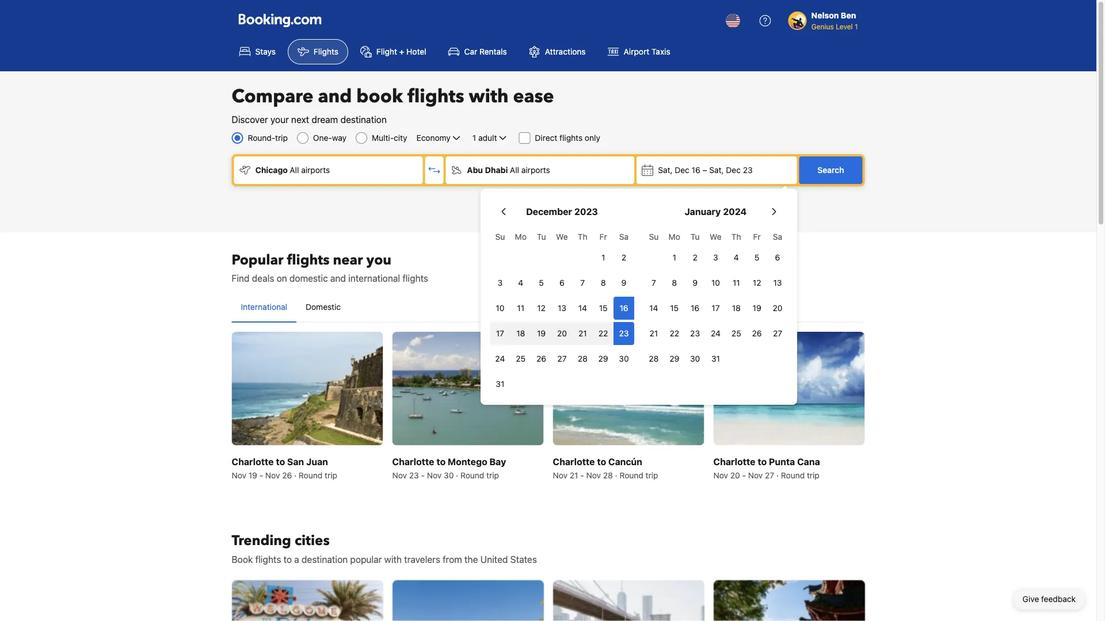 Task type: describe. For each thing, give the bounding box(es) containing it.
10 for 10 checkbox
[[712, 278, 720, 288]]

only
[[585, 133, 601, 143]]

23 inside "dropdown button"
[[743, 166, 753, 175]]

1 inside the 1 checkbox
[[673, 253, 677, 263]]

8 for 8 option
[[601, 278, 606, 288]]

· inside charlotte to cancún nov 21 - nov 28 · round trip
[[615, 471, 618, 480]]

domestic button
[[297, 293, 350, 322]]

multi-
[[372, 133, 394, 143]]

compare
[[232, 84, 314, 109]]

12 January 2024 checkbox
[[747, 272, 768, 295]]

car
[[464, 47, 477, 56]]

22 for 22 december 2023 option
[[599, 329, 608, 339]]

29 for the 29 option
[[670, 354, 680, 364]]

ease
[[513, 84, 554, 109]]

direct
[[535, 133, 558, 143]]

city
[[394, 133, 407, 143]]

charlotte to cancún image
[[553, 332, 705, 446]]

22 for '22 january 2024' option on the right of page
[[670, 329, 680, 339]]

tab list containing international
[[232, 293, 865, 324]]

adult
[[479, 133, 497, 143]]

- for charlotte to punta cana
[[743, 471, 746, 480]]

near
[[333, 251, 363, 270]]

dream
[[312, 114, 338, 125]]

18 January 2024 checkbox
[[726, 297, 747, 320]]

30 for '30' option on the bottom
[[619, 354, 629, 364]]

17 for 17 january 2024 option
[[712, 304, 720, 313]]

3 January 2024 checkbox
[[706, 246, 726, 269]]

one-
[[313, 133, 332, 143]]

tu for january 2024
[[691, 232, 700, 242]]

abu
[[467, 166, 483, 175]]

+
[[399, 47, 404, 56]]

direct flights only
[[535, 133, 601, 143]]

14 for 14 december 2023 checkbox
[[579, 304, 587, 313]]

sat, dec 16 – sat, dec 23 button
[[637, 157, 797, 184]]

domestic
[[306, 303, 341, 312]]

8 January 2024 checkbox
[[664, 272, 685, 295]]

28 January 2024 checkbox
[[644, 348, 664, 371]]

round for charlotte to montego bay
[[461, 471, 484, 480]]

14 January 2024 checkbox
[[644, 297, 664, 320]]

flights inside trending cities book flights to a destination popular with travelers from the united states
[[255, 554, 281, 565]]

12 for 12 checkbox
[[537, 304, 546, 313]]

11 for 11 december 2023 option
[[517, 304, 525, 313]]

states
[[511, 554, 537, 565]]

3 nov from the left
[[392, 471, 407, 480]]

rentals
[[480, 47, 507, 56]]

charlotte to punta cana nov 20 - nov 27 · round trip
[[714, 456, 820, 480]]

stays
[[255, 47, 276, 56]]

book
[[232, 554, 253, 565]]

flights link
[[288, 39, 348, 64]]

to for san
[[276, 456, 285, 467]]

and inside popular flights near you find deals on domestic and international flights
[[330, 273, 346, 284]]

1 adult button
[[472, 131, 510, 145]]

book
[[357, 84, 403, 109]]

6 January 2024 checkbox
[[768, 246, 788, 269]]

attractions link
[[519, 39, 596, 64]]

15 for 15 january 2024 checkbox
[[670, 304, 679, 313]]

th for 2023
[[578, 232, 588, 242]]

21 inside charlotte to cancún nov 21 - nov 28 · round trip
[[570, 471, 578, 480]]

charlotte to montego bay nov 23 - nov 30 · round trip
[[392, 456, 506, 480]]

4 December 2023 checkbox
[[511, 272, 531, 295]]

2023
[[575, 206, 598, 217]]

december 2023
[[526, 206, 598, 217]]

7 January 2024 checkbox
[[644, 272, 664, 295]]

trending cities book flights to a destination popular with travelers from the united states
[[232, 532, 537, 565]]

1 inside 1 adult dropdown button
[[473, 133, 476, 143]]

19 for 19 option
[[537, 329, 546, 339]]

2 airports from the left
[[522, 166, 550, 175]]

mo for december
[[515, 232, 527, 242]]

to inside trending cities book flights to a destination popular with travelers from the united states
[[284, 554, 292, 565]]

nelson
[[812, 11, 839, 20]]

charlotte to montego bay image
[[392, 332, 544, 446]]

international button
[[232, 293, 297, 322]]

17 for '17 december 2023' checkbox
[[496, 329, 504, 339]]

charlotte to san juan nov 19 - nov 26 · round trip
[[232, 456, 337, 480]]

6 nov from the left
[[586, 471, 601, 480]]

international
[[348, 273, 400, 284]]

travelers
[[404, 554, 440, 565]]

ben
[[841, 11, 856, 20]]

to for montego
[[437, 456, 446, 467]]

18 cell
[[511, 320, 531, 345]]

1 inside 1 'option'
[[602, 253, 605, 263]]

16 December 2023 checkbox
[[614, 297, 635, 320]]

sat, dec 16 – sat, dec 23
[[658, 166, 753, 175]]

next
[[291, 114, 309, 125]]

december
[[526, 206, 572, 217]]

fr for 2023
[[600, 232, 607, 242]]

30 December 2023 checkbox
[[614, 348, 635, 371]]

5 for 5 december 2023 option
[[539, 278, 544, 288]]

23 inside charlotte to montego bay nov 23 - nov 30 · round trip
[[409, 471, 419, 480]]

31 January 2024 checkbox
[[706, 348, 726, 371]]

international
[[241, 303, 287, 312]]

31 for 31 option on the bottom left
[[496, 380, 505, 389]]

5 nov from the left
[[553, 471, 568, 480]]

multi-city
[[372, 133, 407, 143]]

january 2024
[[685, 206, 747, 217]]

9 for 9 december 2023 option
[[622, 278, 627, 288]]

8 nov from the left
[[748, 471, 763, 480]]

28 for 28 option
[[649, 354, 659, 364]]

26 December 2023 checkbox
[[531, 348, 552, 371]]

attractions
[[545, 47, 586, 56]]

25 December 2023 checkbox
[[511, 348, 531, 371]]

16 for 16 option
[[691, 304, 700, 313]]

7 for 7 option
[[581, 278, 585, 288]]

6 for 6 december 2023 option
[[560, 278, 565, 288]]

car rentals
[[464, 47, 507, 56]]

flight + hotel link
[[351, 39, 436, 64]]

punta
[[769, 456, 795, 467]]

chicago
[[255, 166, 288, 175]]

round inside charlotte to cancún nov 21 - nov 28 · round trip
[[620, 471, 644, 480]]

31 for 31 checkbox
[[712, 354, 720, 364]]

5 January 2024 checkbox
[[747, 246, 768, 269]]

from
[[443, 554, 462, 565]]

19 inside the charlotte to san juan nov 19 - nov 26 · round trip
[[249, 471, 257, 480]]

15 December 2023 checkbox
[[593, 297, 614, 320]]

charlotte for charlotte to cancún
[[553, 456, 595, 467]]

trip inside charlotte to cancún nov 21 - nov 28 · round trip
[[646, 471, 658, 480]]

21 January 2024 checkbox
[[644, 322, 664, 345]]

- for charlotte to montego bay
[[421, 471, 425, 480]]

bay
[[490, 456, 506, 467]]

discover
[[232, 114, 268, 125]]

24 for '24' checkbox on the bottom left of page
[[495, 354, 505, 364]]

2 nov from the left
[[265, 471, 280, 480]]

th for 2024
[[732, 232, 741, 242]]

2 dec from the left
[[726, 166, 741, 175]]

give feedback
[[1023, 595, 1076, 605]]

10 January 2024 checkbox
[[706, 272, 726, 295]]

chicago all airports
[[255, 166, 330, 175]]

27 inside charlotte to punta cana nov 20 - nov 27 · round trip
[[765, 471, 775, 480]]

30 January 2024 checkbox
[[685, 348, 706, 371]]

trip for charlotte to montego bay
[[487, 471, 499, 480]]

taxis
[[652, 47, 671, 56]]

9 January 2024 checkbox
[[685, 272, 706, 295]]

one-way
[[313, 133, 347, 143]]

20 December 2023 checkbox
[[552, 322, 573, 345]]

way
[[332, 133, 347, 143]]

31 December 2023 checkbox
[[490, 373, 511, 396]]

popular
[[350, 554, 382, 565]]

6 December 2023 checkbox
[[552, 272, 573, 295]]

give feedback button
[[1014, 590, 1085, 610]]

4 for 4 december 2023 checkbox
[[518, 278, 524, 288]]

stays link
[[229, 39, 286, 64]]

24 January 2024 checkbox
[[706, 322, 726, 345]]

your
[[271, 114, 289, 125]]

flights left only
[[560, 133, 583, 143]]

trending
[[232, 532, 291, 551]]

30 for 30 january 2024 'checkbox'
[[690, 354, 700, 364]]

to for punta
[[758, 456, 767, 467]]

21 cell
[[573, 320, 593, 345]]

23 cell
[[614, 320, 635, 345]]

22 December 2023 checkbox
[[593, 322, 614, 345]]

cities
[[295, 532, 330, 551]]

7 nov from the left
[[714, 471, 728, 480]]

the
[[465, 554, 478, 565]]

feedback
[[1042, 595, 1076, 605]]

cana
[[798, 456, 820, 467]]

2 for january 2024
[[693, 253, 698, 263]]

juan
[[306, 456, 328, 467]]

14 for 14 january 2024 checkbox
[[650, 304, 658, 313]]

popular
[[232, 251, 284, 270]]

13 January 2024 checkbox
[[768, 272, 788, 295]]

11 December 2023 checkbox
[[511, 297, 531, 320]]

sa for 2024
[[773, 232, 783, 242]]

30 inside charlotte to montego bay nov 23 - nov 30 · round trip
[[444, 471, 454, 480]]

12 for 12 option
[[753, 278, 762, 288]]

united
[[481, 554, 508, 565]]

level
[[836, 22, 853, 31]]

2024
[[723, 206, 747, 217]]

cancún
[[609, 456, 643, 467]]

11 for 11 option
[[733, 278, 740, 288]]

18 for 18 option
[[732, 304, 741, 313]]

3 December 2023 checkbox
[[490, 272, 511, 295]]

9 for 9 january 2024 option in the top of the page
[[693, 278, 698, 288]]

27 for 27 december 2023 checkbox
[[558, 354, 567, 364]]



Task type: locate. For each thing, give the bounding box(es) containing it.
26 down san
[[282, 471, 292, 480]]

26 January 2024 checkbox
[[747, 322, 768, 345]]

6
[[775, 253, 780, 263], [560, 278, 565, 288]]

0 vertical spatial 6
[[775, 253, 780, 263]]

1 horizontal spatial 7
[[652, 278, 656, 288]]

28 right 27 december 2023 checkbox
[[578, 354, 588, 364]]

25 left 26 checkbox
[[516, 354, 526, 364]]

1 th from the left
[[578, 232, 588, 242]]

16 for 16 checkbox
[[620, 304, 629, 313]]

0 horizontal spatial 2
[[622, 253, 627, 263]]

airport taxis link
[[598, 39, 680, 64]]

2 horizontal spatial 21
[[650, 329, 658, 339]]

14 inside checkbox
[[579, 304, 587, 313]]

1 horizontal spatial 30
[[619, 354, 629, 364]]

hotel
[[407, 47, 426, 56]]

2 9 from the left
[[693, 278, 698, 288]]

26 right 25 checkbox
[[752, 329, 762, 339]]

1 vertical spatial with
[[384, 554, 402, 565]]

13
[[774, 278, 782, 288], [558, 304, 567, 313]]

round down juan
[[299, 471, 323, 480]]

18 right 17 january 2024 option
[[732, 304, 741, 313]]

round-trip
[[248, 133, 288, 143]]

1 sat, from the left
[[658, 166, 673, 175]]

charlotte inside charlotte to punta cana nov 20 - nov 27 · round trip
[[714, 456, 756, 467]]

· down san
[[294, 471, 297, 480]]

0 horizontal spatial 13
[[558, 304, 567, 313]]

1 15 from the left
[[599, 304, 608, 313]]

1 round from the left
[[299, 471, 323, 480]]

10 inside option
[[496, 304, 505, 313]]

sat, right –
[[710, 166, 724, 175]]

18 for 18 december 2023 option
[[517, 329, 525, 339]]

28 inside charlotte to cancún nov 21 - nov 28 · round trip
[[603, 471, 613, 480]]

19 cell
[[531, 320, 552, 345]]

1 horizontal spatial 29
[[670, 354, 680, 364]]

0 horizontal spatial 14
[[579, 304, 587, 313]]

13 for 13 december 2023 "checkbox"
[[558, 304, 567, 313]]

· for charlotte to punta cana
[[777, 471, 779, 480]]

0 horizontal spatial 28
[[578, 354, 588, 364]]

19
[[753, 304, 762, 313], [537, 329, 546, 339], [249, 471, 257, 480]]

4 for 4 january 2024 option
[[734, 253, 739, 263]]

charlotte to san juan image
[[232, 332, 383, 446]]

1 14 from the left
[[579, 304, 587, 313]]

21
[[579, 329, 587, 339], [650, 329, 658, 339], [570, 471, 578, 480]]

we up 3 january 2024 'checkbox' at the right top
[[710, 232, 722, 242]]

· down cancún
[[615, 471, 618, 480]]

charlotte inside the charlotte to san juan nov 19 - nov 26 · round trip
[[232, 456, 274, 467]]

su for january
[[649, 232, 659, 242]]

28 down cancún
[[603, 471, 613, 480]]

su up 7 january 2024 checkbox on the right
[[649, 232, 659, 242]]

13 right 12 option
[[774, 278, 782, 288]]

charlotte for charlotte to punta cana
[[714, 456, 756, 467]]

compare and book flights with ease discover your next dream destination
[[232, 84, 554, 125]]

30 right 29 checkbox
[[619, 354, 629, 364]]

9
[[622, 278, 627, 288], [693, 278, 698, 288]]

19 inside option
[[537, 329, 546, 339]]

11 inside 11 december 2023 option
[[517, 304, 525, 313]]

1 9 from the left
[[622, 278, 627, 288]]

round for charlotte to san juan
[[299, 471, 323, 480]]

1 29 from the left
[[599, 354, 608, 364]]

1 2 from the left
[[622, 253, 627, 263]]

4 round from the left
[[781, 471, 805, 480]]

10 right 9 january 2024 option in the top of the page
[[712, 278, 720, 288]]

1 January 2024 checkbox
[[664, 246, 685, 269]]

1 horizontal spatial 15
[[670, 304, 679, 313]]

2 all from the left
[[510, 166, 519, 175]]

- for charlotte to san juan
[[260, 471, 263, 480]]

5 right 4 december 2023 checkbox
[[539, 278, 544, 288]]

25 for 25 december 2023 option
[[516, 354, 526, 364]]

2 22 from the left
[[670, 329, 680, 339]]

4 inside 4 january 2024 option
[[734, 253, 739, 263]]

1 vertical spatial 19
[[537, 329, 546, 339]]

to left montego
[[437, 456, 446, 467]]

with right popular
[[384, 554, 402, 565]]

1 dec from the left
[[675, 166, 690, 175]]

charlotte inside charlotte to montego bay nov 23 - nov 30 · round trip
[[392, 456, 434, 467]]

2 su from the left
[[649, 232, 659, 242]]

trip inside charlotte to punta cana nov 20 - nov 27 · round trip
[[807, 471, 820, 480]]

1 vertical spatial 5
[[539, 278, 544, 288]]

· for charlotte to san juan
[[294, 471, 297, 480]]

30
[[619, 354, 629, 364], [690, 354, 700, 364], [444, 471, 454, 480]]

1 horizontal spatial sat,
[[710, 166, 724, 175]]

all right chicago
[[290, 166, 299, 175]]

2 sa from the left
[[773, 232, 783, 242]]

to left a
[[284, 554, 292, 565]]

20 inside "checkbox"
[[773, 304, 783, 313]]

9 December 2023 checkbox
[[614, 272, 635, 295]]

dec
[[675, 166, 690, 175], [726, 166, 741, 175]]

tab list
[[232, 293, 865, 324]]

6 inside 6 'checkbox'
[[775, 253, 780, 263]]

sa for 2023
[[620, 232, 629, 242]]

13 for 13 checkbox
[[774, 278, 782, 288]]

popular flights near you find deals on domestic and international flights
[[232, 251, 428, 284]]

17 left 18 december 2023 option
[[496, 329, 504, 339]]

2 15 from the left
[[670, 304, 679, 313]]

round inside charlotte to montego bay nov 23 - nov 30 · round trip
[[461, 471, 484, 480]]

4 January 2024 checkbox
[[726, 246, 747, 269]]

18 right '17 december 2023' checkbox
[[517, 329, 525, 339]]

3 left 4 january 2024 option
[[714, 253, 718, 263]]

destination
[[341, 114, 387, 125], [302, 554, 348, 565]]

2 vertical spatial 20
[[731, 471, 740, 480]]

20 inside charlotte to punta cana nov 20 - nov 27 · round trip
[[731, 471, 740, 480]]

10
[[712, 278, 720, 288], [496, 304, 505, 313]]

8 inside "checkbox"
[[672, 278, 677, 288]]

2 we from the left
[[710, 232, 722, 242]]

25 for 25 checkbox
[[732, 329, 741, 339]]

10 left 11 december 2023 option
[[496, 304, 505, 313]]

grid
[[490, 226, 635, 396], [644, 226, 788, 371]]

and inside compare and book flights with ease discover your next dream destination
[[318, 84, 352, 109]]

1 grid from the left
[[490, 226, 635, 396]]

21 inside 21 january 2024 option
[[650, 329, 658, 339]]

booking.com logo image
[[239, 14, 322, 27], [239, 14, 322, 27]]

1 horizontal spatial 18
[[732, 304, 741, 313]]

29 for 29 checkbox
[[599, 354, 608, 364]]

6 right 5 december 2023 option
[[560, 278, 565, 288]]

0 horizontal spatial 3
[[498, 278, 503, 288]]

1 nov from the left
[[232, 471, 246, 480]]

16 inside "dropdown button"
[[692, 166, 701, 175]]

trip for charlotte to san juan
[[325, 471, 337, 480]]

12 December 2023 checkbox
[[531, 297, 552, 320]]

grid for december
[[490, 226, 635, 396]]

to inside charlotte to cancún nov 21 - nov 28 · round trip
[[597, 456, 606, 467]]

2 right 1 'option'
[[622, 253, 627, 263]]

2 January 2024 checkbox
[[685, 246, 706, 269]]

charlotte left cancún
[[553, 456, 595, 467]]

25 inside option
[[516, 354, 526, 364]]

1 inside nelson ben genius level 1
[[855, 22, 858, 31]]

4 - from the left
[[743, 471, 746, 480]]

charlotte
[[232, 456, 274, 467], [392, 456, 434, 467], [553, 456, 595, 467], [714, 456, 756, 467]]

1 horizontal spatial 9
[[693, 278, 698, 288]]

car rentals link
[[439, 39, 517, 64]]

17 January 2024 checkbox
[[706, 297, 726, 320]]

dhabi
[[485, 166, 508, 175]]

tu for december 2023
[[537, 232, 546, 242]]

31 down '24' checkbox on the bottom left of page
[[496, 380, 505, 389]]

17 inside '17 december 2023' checkbox
[[496, 329, 504, 339]]

and down near
[[330, 273, 346, 284]]

charlotte inside charlotte to cancún nov 21 - nov 28 · round trip
[[553, 456, 595, 467]]

charlotte left montego
[[392, 456, 434, 467]]

flights
[[408, 84, 464, 109], [560, 133, 583, 143], [287, 251, 330, 270], [403, 273, 428, 284], [255, 554, 281, 565]]

0 vertical spatial 13
[[774, 278, 782, 288]]

22 inside cell
[[599, 329, 608, 339]]

22 cell
[[593, 320, 614, 345]]

1 right level
[[855, 22, 858, 31]]

1 horizontal spatial 6
[[775, 253, 780, 263]]

16 cell
[[614, 295, 635, 320]]

29 right 28 option
[[670, 354, 680, 364]]

2 fr from the left
[[754, 232, 761, 242]]

0 vertical spatial 25
[[732, 329, 741, 339]]

· inside the charlotte to san juan nov 19 - nov 26 · round trip
[[294, 471, 297, 480]]

1 vertical spatial 31
[[496, 380, 505, 389]]

1 charlotte from the left
[[232, 456, 274, 467]]

1 horizontal spatial th
[[732, 232, 741, 242]]

0 horizontal spatial airports
[[301, 166, 330, 175]]

with up adult
[[469, 84, 509, 109]]

nelson ben genius level 1
[[812, 11, 858, 31]]

28 inside checkbox
[[578, 354, 588, 364]]

2 left 3 january 2024 'checkbox' at the right top
[[693, 253, 698, 263]]

24 right 23 january 2024 checkbox
[[711, 329, 721, 339]]

· inside charlotte to punta cana nov 20 - nov 27 · round trip
[[777, 471, 779, 480]]

genius
[[812, 22, 834, 31]]

20 for '20 december 2023' checkbox
[[557, 329, 567, 339]]

5 for 5 option
[[755, 253, 760, 263]]

round down montego
[[461, 471, 484, 480]]

1 vertical spatial 11
[[517, 304, 525, 313]]

18 December 2023 checkbox
[[511, 322, 531, 345]]

7 right 6 december 2023 option
[[581, 278, 585, 288]]

0 horizontal spatial 11
[[517, 304, 525, 313]]

1 sa from the left
[[620, 232, 629, 242]]

san
[[287, 456, 304, 467]]

5
[[755, 253, 760, 263], [539, 278, 544, 288]]

mo down december
[[515, 232, 527, 242]]

30 inside 'checkbox'
[[690, 354, 700, 364]]

24 for 24 option at the right of the page
[[711, 329, 721, 339]]

11
[[733, 278, 740, 288], [517, 304, 525, 313]]

10 December 2023 checkbox
[[490, 297, 511, 320]]

0 horizontal spatial sat,
[[658, 166, 673, 175]]

1 vertical spatial 25
[[516, 354, 526, 364]]

0 horizontal spatial 29
[[599, 354, 608, 364]]

0 horizontal spatial all
[[290, 166, 299, 175]]

27 January 2024 checkbox
[[768, 322, 788, 345]]

1 su from the left
[[496, 232, 505, 242]]

search
[[818, 166, 844, 175]]

22 January 2024 checkbox
[[664, 322, 685, 345]]

airports
[[301, 166, 330, 175], [522, 166, 550, 175]]

5 December 2023 checkbox
[[531, 272, 552, 295]]

1 horizontal spatial 20
[[731, 471, 740, 480]]

fr for 2024
[[754, 232, 761, 242]]

1 horizontal spatial airports
[[522, 166, 550, 175]]

28 inside option
[[649, 354, 659, 364]]

1 vertical spatial 18
[[517, 329, 525, 339]]

- inside the charlotte to san juan nov 19 - nov 26 · round trip
[[260, 471, 263, 480]]

14 left 15 january 2024 checkbox
[[650, 304, 658, 313]]

6 for 6 'checkbox'
[[775, 253, 780, 263]]

january
[[685, 206, 721, 217]]

26 inside the charlotte to san juan nov 19 - nov 26 · round trip
[[282, 471, 292, 480]]

12 inside 12 option
[[753, 278, 762, 288]]

15 right 14 december 2023 checkbox
[[599, 304, 608, 313]]

27 inside 27 january 2024 checkbox
[[773, 329, 783, 339]]

on
[[277, 273, 287, 284]]

destination inside trending cities book flights to a destination popular with travelers from the united states
[[302, 554, 348, 565]]

13 December 2023 checkbox
[[552, 297, 573, 320]]

1 vertical spatial 27
[[558, 354, 567, 364]]

1 horizontal spatial 28
[[603, 471, 613, 480]]

th down 2023
[[578, 232, 588, 242]]

1 horizontal spatial grid
[[644, 226, 788, 371]]

9 inside option
[[622, 278, 627, 288]]

19 December 2023 checkbox
[[531, 322, 552, 345]]

1 7 from the left
[[581, 278, 585, 288]]

1 horizontal spatial 17
[[712, 304, 720, 313]]

round down punta
[[781, 471, 805, 480]]

1 horizontal spatial 4
[[734, 253, 739, 263]]

2 29 from the left
[[670, 354, 680, 364]]

1 horizontal spatial 12
[[753, 278, 762, 288]]

30 down montego
[[444, 471, 454, 480]]

1 we from the left
[[556, 232, 568, 242]]

1 fr from the left
[[600, 232, 607, 242]]

20 for 20 january 2024 "checkbox"
[[773, 304, 783, 313]]

20 January 2024 checkbox
[[768, 297, 788, 320]]

2 mo from the left
[[669, 232, 681, 242]]

29 inside option
[[670, 354, 680, 364]]

su for december
[[496, 232, 505, 242]]

27 inside 27 december 2023 checkbox
[[558, 354, 567, 364]]

7 inside checkbox
[[652, 278, 656, 288]]

· down montego
[[456, 471, 458, 480]]

to for cancún
[[597, 456, 606, 467]]

2 - from the left
[[421, 471, 425, 480]]

3 left 4 december 2023 checkbox
[[498, 278, 503, 288]]

1 all from the left
[[290, 166, 299, 175]]

22 left 23 january 2024 checkbox
[[670, 329, 680, 339]]

18
[[732, 304, 741, 313], [517, 329, 525, 339]]

1 horizontal spatial su
[[649, 232, 659, 242]]

26 inside 26 checkbox
[[537, 354, 547, 364]]

th up 4 january 2024 option
[[732, 232, 741, 242]]

destination inside compare and book flights with ease discover your next dream destination
[[341, 114, 387, 125]]

1 horizontal spatial 3
[[714, 253, 718, 263]]

4 nov from the left
[[427, 471, 442, 480]]

domestic
[[290, 273, 328, 284]]

17 inside 17 january 2024 option
[[712, 304, 720, 313]]

- inside charlotte to cancún nov 21 - nov 28 · round trip
[[581, 471, 584, 480]]

2 horizontal spatial 19
[[753, 304, 762, 313]]

11 right 10 checkbox
[[733, 278, 740, 288]]

0 vertical spatial 4
[[734, 253, 739, 263]]

2 for december 2023
[[622, 253, 627, 263]]

flights up economy
[[408, 84, 464, 109]]

give
[[1023, 595, 1040, 605]]

4 charlotte from the left
[[714, 456, 756, 467]]

1 horizontal spatial 11
[[733, 278, 740, 288]]

3 charlotte from the left
[[553, 456, 595, 467]]

we for december
[[556, 232, 568, 242]]

tu down december
[[537, 232, 546, 242]]

we down december 2023
[[556, 232, 568, 242]]

2 th from the left
[[732, 232, 741, 242]]

24 December 2023 checkbox
[[490, 348, 511, 371]]

30 right the 29 option
[[690, 354, 700, 364]]

16 left –
[[692, 166, 701, 175]]

0 horizontal spatial th
[[578, 232, 588, 242]]

1 vertical spatial 24
[[495, 354, 505, 364]]

trip inside charlotte to montego bay nov 23 - nov 30 · round trip
[[487, 471, 499, 480]]

0 vertical spatial with
[[469, 84, 509, 109]]

3 round from the left
[[620, 471, 644, 480]]

14 right 13 december 2023 "checkbox"
[[579, 304, 587, 313]]

7 for 7 january 2024 checkbox on the right
[[652, 278, 656, 288]]

- inside charlotte to punta cana nov 20 - nov 27 · round trip
[[743, 471, 746, 480]]

2 vertical spatial 26
[[282, 471, 292, 480]]

to inside the charlotte to san juan nov 19 - nov 26 · round trip
[[276, 456, 285, 467]]

24 inside option
[[711, 329, 721, 339]]

0 horizontal spatial fr
[[600, 232, 607, 242]]

20
[[773, 304, 783, 313], [557, 329, 567, 339], [731, 471, 740, 480]]

0 horizontal spatial 25
[[516, 354, 526, 364]]

dec left –
[[675, 166, 690, 175]]

abu dhabi all airports
[[467, 166, 550, 175]]

30 inside option
[[619, 354, 629, 364]]

1 22 from the left
[[599, 329, 608, 339]]

24 inside checkbox
[[495, 354, 505, 364]]

1 horizontal spatial fr
[[754, 232, 761, 242]]

2 horizontal spatial 30
[[690, 354, 700, 364]]

4 · from the left
[[777, 471, 779, 480]]

mo up the 1 checkbox
[[669, 232, 681, 242]]

fr
[[600, 232, 607, 242], [754, 232, 761, 242]]

0 horizontal spatial 10
[[496, 304, 505, 313]]

13 inside checkbox
[[774, 278, 782, 288]]

2 sat, from the left
[[710, 166, 724, 175]]

all right dhabi
[[510, 166, 519, 175]]

29 December 2023 checkbox
[[593, 348, 614, 371]]

2 tu from the left
[[691, 232, 700, 242]]

1 vertical spatial 10
[[496, 304, 505, 313]]

24 left 25 december 2023 option
[[495, 354, 505, 364]]

airports down one-
[[301, 166, 330, 175]]

sa up 6 'checkbox'
[[773, 232, 783, 242]]

round for charlotte to punta cana
[[781, 471, 805, 480]]

2 round from the left
[[461, 471, 484, 480]]

flight
[[377, 47, 397, 56]]

0 horizontal spatial 6
[[560, 278, 565, 288]]

9 right the 8 january 2024 "checkbox"
[[693, 278, 698, 288]]

tu up 2 january 2024 'checkbox'
[[691, 232, 700, 242]]

17
[[712, 304, 720, 313], [496, 329, 504, 339]]

27 for 27 january 2024 checkbox
[[773, 329, 783, 339]]

3 inside 'checkbox'
[[714, 253, 718, 263]]

round
[[299, 471, 323, 480], [461, 471, 484, 480], [620, 471, 644, 480], [781, 471, 805, 480]]

with inside compare and book flights with ease discover your next dream destination
[[469, 84, 509, 109]]

0 horizontal spatial with
[[384, 554, 402, 565]]

0 horizontal spatial 15
[[599, 304, 608, 313]]

26 inside 26 january 2024 checkbox
[[752, 329, 762, 339]]

0 vertical spatial 26
[[752, 329, 762, 339]]

1 horizontal spatial 25
[[732, 329, 741, 339]]

29 inside checkbox
[[599, 354, 608, 364]]

deals
[[252, 273, 274, 284]]

9 inside option
[[693, 278, 698, 288]]

a
[[294, 554, 299, 565]]

2 inside checkbox
[[622, 253, 627, 263]]

8 right 7 option
[[601, 278, 606, 288]]

29 January 2024 checkbox
[[664, 348, 685, 371]]

17 December 2023 checkbox
[[490, 322, 511, 345]]

charlotte for charlotte to san juan
[[232, 456, 274, 467]]

4 right 3 january 2024 'checkbox' at the right top
[[734, 253, 739, 263]]

trip inside the charlotte to san juan nov 19 - nov 26 · round trip
[[325, 471, 337, 480]]

21 inside 21 option
[[579, 329, 587, 339]]

2 grid from the left
[[644, 226, 788, 371]]

16 right 15 january 2024 checkbox
[[691, 304, 700, 313]]

8 December 2023 checkbox
[[593, 272, 614, 295]]

15 inside checkbox
[[670, 304, 679, 313]]

19 January 2024 checkbox
[[747, 297, 768, 320]]

1 left 2 december 2023 checkbox
[[602, 253, 605, 263]]

with inside trending cities book flights to a destination popular with travelers from the united states
[[384, 554, 402, 565]]

airport
[[624, 47, 650, 56]]

27 right 26 january 2024 checkbox
[[773, 329, 783, 339]]

flight + hotel
[[377, 47, 426, 56]]

20 inside checkbox
[[557, 329, 567, 339]]

0 horizontal spatial 30
[[444, 471, 454, 480]]

31 inside option
[[496, 380, 505, 389]]

8 right 7 january 2024 checkbox on the right
[[672, 278, 677, 288]]

7 December 2023 checkbox
[[573, 272, 593, 295]]

19 inside checkbox
[[753, 304, 762, 313]]

1 horizontal spatial 14
[[650, 304, 658, 313]]

27 down punta
[[765, 471, 775, 480]]

–
[[703, 166, 707, 175]]

11 inside 11 option
[[733, 278, 740, 288]]

we for january
[[710, 232, 722, 242]]

to left punta
[[758, 456, 767, 467]]

0 horizontal spatial 4
[[518, 278, 524, 288]]

0 horizontal spatial 19
[[249, 471, 257, 480]]

charlotte for charlotte to montego bay
[[392, 456, 434, 467]]

22
[[599, 329, 608, 339], [670, 329, 680, 339]]

flights right international
[[403, 273, 428, 284]]

1 horizontal spatial tu
[[691, 232, 700, 242]]

· for charlotte to montego bay
[[456, 471, 458, 480]]

6 inside 6 december 2023 option
[[560, 278, 565, 288]]

0 vertical spatial 18
[[732, 304, 741, 313]]

21 December 2023 checkbox
[[573, 322, 593, 345]]

trip for charlotte to punta cana
[[807, 471, 820, 480]]

16 right 15 option at the right of page
[[620, 304, 629, 313]]

2 charlotte from the left
[[392, 456, 434, 467]]

15
[[599, 304, 608, 313], [670, 304, 679, 313]]

25 January 2024 checkbox
[[726, 322, 747, 345]]

15 January 2024 checkbox
[[664, 297, 685, 320]]

0 horizontal spatial 5
[[539, 278, 544, 288]]

15 inside option
[[599, 304, 608, 313]]

1 vertical spatial 26
[[537, 354, 547, 364]]

and up the dream
[[318, 84, 352, 109]]

25 left 26 january 2024 checkbox
[[732, 329, 741, 339]]

2
[[622, 253, 627, 263], [693, 253, 698, 263]]

0 vertical spatial 5
[[755, 253, 760, 263]]

2 inside 'checkbox'
[[693, 253, 698, 263]]

28 left the 29 option
[[649, 354, 659, 364]]

charlotte left punta
[[714, 456, 756, 467]]

4 inside 4 december 2023 checkbox
[[518, 278, 524, 288]]

22 right 21 option
[[599, 329, 608, 339]]

1 horizontal spatial dec
[[726, 166, 741, 175]]

23 January 2024 checkbox
[[685, 322, 706, 345]]

8
[[601, 278, 606, 288], [672, 278, 677, 288]]

15 left 16 option
[[670, 304, 679, 313]]

8 for the 8 january 2024 "checkbox"
[[672, 278, 677, 288]]

flights
[[314, 47, 339, 56]]

airport taxis
[[624, 47, 671, 56]]

0 horizontal spatial 22
[[599, 329, 608, 339]]

3 - from the left
[[581, 471, 584, 480]]

-
[[260, 471, 263, 480], [421, 471, 425, 480], [581, 471, 584, 480], [743, 471, 746, 480]]

search button
[[800, 157, 863, 184]]

3 for 3 january 2024 'checkbox' at the right top
[[714, 253, 718, 263]]

9 right 8 option
[[622, 278, 627, 288]]

0 horizontal spatial sa
[[620, 232, 629, 242]]

1
[[855, 22, 858, 31], [473, 133, 476, 143], [602, 253, 605, 263], [673, 253, 677, 263]]

2 vertical spatial 19
[[249, 471, 257, 480]]

14 December 2023 checkbox
[[573, 297, 593, 320]]

0 vertical spatial 10
[[712, 278, 720, 288]]

flights up domestic
[[287, 251, 330, 270]]

0 horizontal spatial tu
[[537, 232, 546, 242]]

1 December 2023 checkbox
[[593, 246, 614, 269]]

13 right 12 checkbox
[[558, 304, 567, 313]]

16 January 2024 checkbox
[[685, 297, 706, 320]]

to left cancún
[[597, 456, 606, 467]]

1 horizontal spatial 10
[[712, 278, 720, 288]]

trip
[[275, 133, 288, 143], [325, 471, 337, 480], [487, 471, 499, 480], [646, 471, 658, 480], [807, 471, 820, 480]]

find
[[232, 273, 250, 284]]

28 December 2023 checkbox
[[573, 348, 593, 371]]

2 December 2023 checkbox
[[614, 246, 635, 269]]

19 for "19" checkbox
[[753, 304, 762, 313]]

0 horizontal spatial 26
[[282, 471, 292, 480]]

sat, left –
[[658, 166, 673, 175]]

0 vertical spatial 19
[[753, 304, 762, 313]]

26 for 26 january 2024 checkbox
[[752, 329, 762, 339]]

- inside charlotte to montego bay nov 23 - nov 30 · round trip
[[421, 471, 425, 480]]

flights inside compare and book flights with ease discover your next dream destination
[[408, 84, 464, 109]]

21 for 21 january 2024 option on the right bottom of page
[[650, 329, 658, 339]]

6 right 5 option
[[775, 253, 780, 263]]

28 for '28' checkbox
[[578, 354, 588, 364]]

0 horizontal spatial 20
[[557, 329, 567, 339]]

26 right 25 december 2023 option
[[537, 354, 547, 364]]

7 inside option
[[581, 278, 585, 288]]

1 · from the left
[[294, 471, 297, 480]]

0 horizontal spatial mo
[[515, 232, 527, 242]]

1 mo from the left
[[515, 232, 527, 242]]

20 cell
[[552, 320, 573, 345]]

round-
[[248, 133, 275, 143]]

round inside the charlotte to san juan nov 19 - nov 26 · round trip
[[299, 471, 323, 480]]

1 tu from the left
[[537, 232, 546, 242]]

2 8 from the left
[[672, 278, 677, 288]]

0 vertical spatial 20
[[773, 304, 783, 313]]

round down cancún
[[620, 471, 644, 480]]

1 8 from the left
[[601, 278, 606, 288]]

3 · from the left
[[615, 471, 618, 480]]

23
[[743, 166, 753, 175], [619, 329, 629, 339], [690, 329, 700, 339], [409, 471, 419, 480]]

17 cell
[[490, 320, 511, 345]]

1 left 2 january 2024 'checkbox'
[[673, 253, 677, 263]]

0 horizontal spatial 21
[[570, 471, 578, 480]]

· inside charlotte to montego bay nov 23 - nov 30 · round trip
[[456, 471, 458, 480]]

0 horizontal spatial dec
[[675, 166, 690, 175]]

16 inside checkbox
[[620, 304, 629, 313]]

11 January 2024 checkbox
[[726, 272, 747, 295]]

0 vertical spatial 31
[[712, 354, 720, 364]]

0 horizontal spatial 8
[[601, 278, 606, 288]]

1 horizontal spatial with
[[469, 84, 509, 109]]

21 for 21 option
[[579, 329, 587, 339]]

to
[[276, 456, 285, 467], [437, 456, 446, 467], [597, 456, 606, 467], [758, 456, 767, 467], [284, 554, 292, 565]]

1 horizontal spatial 13
[[774, 278, 782, 288]]

we
[[556, 232, 568, 242], [710, 232, 722, 242]]

2 7 from the left
[[652, 278, 656, 288]]

destination down cities
[[302, 554, 348, 565]]

1 horizontal spatial 19
[[537, 329, 546, 339]]

2 · from the left
[[456, 471, 458, 480]]

3 for "3" option
[[498, 278, 503, 288]]

charlotte left san
[[232, 456, 274, 467]]

mo for january
[[669, 232, 681, 242]]

25
[[732, 329, 741, 339], [516, 354, 526, 364]]

10 for the 10 option
[[496, 304, 505, 313]]

0 horizontal spatial 7
[[581, 278, 585, 288]]

25 inside checkbox
[[732, 329, 741, 339]]

1 left adult
[[473, 133, 476, 143]]

1 horizontal spatial sa
[[773, 232, 783, 242]]

2 2 from the left
[[693, 253, 698, 263]]

1 vertical spatial 4
[[518, 278, 524, 288]]

11 right the 10 option
[[517, 304, 525, 313]]

to inside charlotte to punta cana nov 20 - nov 27 · round trip
[[758, 456, 767, 467]]

0 horizontal spatial 24
[[495, 354, 505, 364]]

27 December 2023 checkbox
[[552, 348, 573, 371]]

23 December 2023 checkbox
[[614, 322, 635, 345]]

you
[[367, 251, 392, 270]]

grid for january
[[644, 226, 788, 371]]

23 inside cell
[[619, 329, 629, 339]]

27
[[773, 329, 783, 339], [558, 354, 567, 364], [765, 471, 775, 480]]

charlotte to punta cana image
[[714, 332, 865, 446]]

fr up 5 option
[[754, 232, 761, 242]]

0 horizontal spatial grid
[[490, 226, 635, 396]]

1 - from the left
[[260, 471, 263, 480]]

mo
[[515, 232, 527, 242], [669, 232, 681, 242]]

31 inside checkbox
[[712, 354, 720, 364]]

flights down trending
[[255, 554, 281, 565]]

1 airports from the left
[[301, 166, 330, 175]]

0 horizontal spatial 12
[[537, 304, 546, 313]]

0 vertical spatial and
[[318, 84, 352, 109]]

to inside charlotte to montego bay nov 23 - nov 30 · round trip
[[437, 456, 446, 467]]

destination up multi-
[[341, 114, 387, 125]]

2 14 from the left
[[650, 304, 658, 313]]

0 vertical spatial 11
[[733, 278, 740, 288]]

31 right 30 january 2024 'checkbox'
[[712, 354, 720, 364]]

dec right –
[[726, 166, 741, 175]]

0 vertical spatial destination
[[341, 114, 387, 125]]

· down punta
[[777, 471, 779, 480]]

2 vertical spatial 27
[[765, 471, 775, 480]]

15 for 15 option at the right of page
[[599, 304, 608, 313]]

14 inside checkbox
[[650, 304, 658, 313]]

10 inside checkbox
[[712, 278, 720, 288]]

3 inside option
[[498, 278, 503, 288]]

18 inside cell
[[517, 329, 525, 339]]

13 inside "checkbox"
[[558, 304, 567, 313]]

0 vertical spatial 12
[[753, 278, 762, 288]]

with
[[469, 84, 509, 109], [384, 554, 402, 565]]

26 for 26 checkbox
[[537, 354, 547, 364]]

17 right 16 option
[[712, 304, 720, 313]]

16 inside option
[[691, 304, 700, 313]]

1 horizontal spatial 2
[[693, 253, 698, 263]]

3
[[714, 253, 718, 263], [498, 278, 503, 288]]

8 inside 8 option
[[601, 278, 606, 288]]

12 left 13 december 2023 "checkbox"
[[537, 304, 546, 313]]

round inside charlotte to punta cana nov 20 - nov 27 · round trip
[[781, 471, 805, 480]]

economy
[[417, 133, 451, 143]]

0 vertical spatial 24
[[711, 329, 721, 339]]

charlotte to cancún nov 21 - nov 28 · round trip
[[553, 456, 658, 480]]



Task type: vqa. For each thing, say whether or not it's contained in the screenshot.


